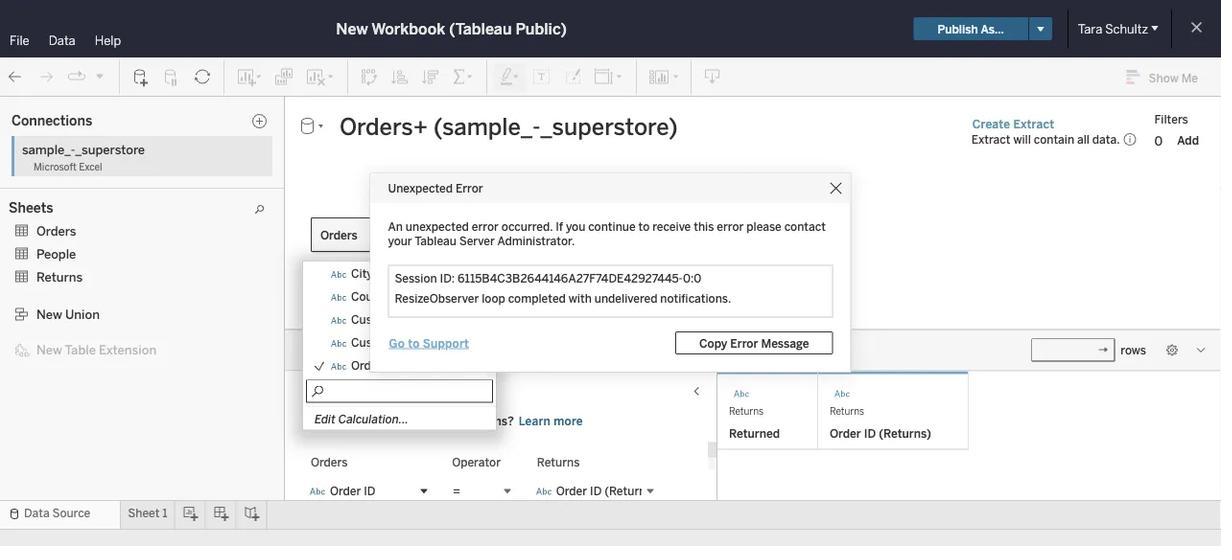 Task type: locate. For each thing, give the bounding box(es) containing it.
city
[[351, 267, 373, 281]]

new
[[336, 20, 368, 38], [36, 307, 62, 322], [36, 343, 62, 358]]

order inside dropdown button
[[330, 484, 361, 498]]

2 vertical spatial order
[[330, 484, 361, 498]]

1 error from the left
[[472, 220, 499, 234]]

ci
[[141, 305, 153, 319]]

new up the swap rows and columns "icon"
[[336, 20, 368, 38]]

with down 6115b4c3b2644146a27f74de42927445-
[[569, 292, 592, 306]]

2 average from the top
[[40, 305, 84, 319]]

0 vertical spatial 1
[[438, 171, 450, 198]]

0
[[1155, 133, 1163, 148]]

box plot
[[40, 223, 85, 237]]

text
[[327, 283, 348, 296]]

returns down drop
[[830, 406, 865, 418]]

union
[[65, 307, 100, 322]]

undo image
[[6, 68, 25, 87]]

unexpected error dialog
[[371, 174, 851, 372]]

0 vertical spatial sheet
[[382, 171, 434, 198]]

customer for customer id
[[351, 313, 405, 327]]

do
[[329, 415, 343, 428]]

customer down country
[[351, 313, 405, 327]]

0 vertical spatial order id
[[351, 359, 397, 373]]

resizeobserver
[[395, 292, 479, 306]]

1 horizontal spatial extract
[[1014, 117, 1055, 131]]

workbook
[[372, 20, 445, 38]]

show me button
[[1118, 62, 1216, 92]]

error for unexpected
[[456, 182, 483, 195]]

tara schultz
[[1078, 21, 1149, 36]]

duplicate image
[[274, 68, 294, 87]]

publish as...
[[938, 22, 1004, 36]]

orders up city
[[320, 228, 358, 242]]

None text field
[[1032, 339, 1115, 362], [306, 380, 493, 403], [1032, 339, 1115, 362], [306, 380, 493, 403]]

learn
[[519, 415, 551, 428]]

tableau
[[415, 234, 457, 248]]

id:
[[440, 272, 455, 286]]

order id
[[351, 359, 397, 373], [330, 484, 376, 498]]

to inside go to support link
[[408, 337, 420, 350]]

new data source image
[[131, 68, 151, 87]]

drop field here
[[835, 390, 915, 404]]

1 horizontal spatial people
[[624, 196, 661, 210]]

1 right source
[[163, 507, 168, 521]]

average up median
[[40, 185, 84, 199]]

sheet 1
[[382, 171, 450, 198], [128, 507, 168, 521]]

customer down customer id
[[351, 336, 405, 350]]

line up median with quartiles
[[86, 185, 109, 199]]

loop
[[482, 292, 505, 306]]

message
[[761, 337, 809, 350]]

extract down create
[[972, 132, 1011, 146]]

copy
[[700, 337, 728, 350]]

1 vertical spatial new
[[36, 307, 62, 322]]

returns down learn more link
[[537, 455, 580, 469]]

sheet right source
[[128, 507, 160, 521]]

id down go
[[385, 359, 397, 373]]

pause auto updates image
[[162, 68, 181, 87]]

sheet down rows
[[382, 171, 434, 198]]

average line
[[40, 185, 109, 199]]

sheet 1 right source
[[128, 507, 168, 521]]

None text field
[[332, 112, 955, 142]]

line for average line
[[86, 185, 109, 199]]

new left the table
[[36, 343, 62, 358]]

new worksheet image
[[236, 68, 263, 87]]

sort ascending image
[[391, 68, 410, 87]]

error right unexpected
[[456, 182, 483, 195]]

data down undo "icon"
[[12, 102, 39, 118]]

1 vertical spatial data
[[12, 102, 39, 118]]

new for new table extension
[[36, 343, 62, 358]]

average down model
[[40, 305, 84, 319]]

data
[[49, 33, 76, 48], [12, 102, 39, 118], [24, 507, 50, 521]]

if
[[556, 220, 563, 234]]

1 up unexpected
[[438, 171, 450, 198]]

new table extension
[[36, 343, 157, 358]]

id left (returns)
[[864, 427, 876, 441]]

support
[[423, 337, 469, 350]]

0 vertical spatial average
[[40, 185, 84, 199]]

1 vertical spatial line
[[86, 185, 109, 199]]

grid containing returned
[[718, 372, 1221, 501]]

model
[[17, 280, 54, 295]]

6115b4c3b2644146a27f74de42927445-
[[458, 272, 683, 286]]

people up receive
[[624, 196, 661, 210]]

order down customer name
[[351, 359, 382, 373]]

data.
[[1093, 132, 1120, 146]]

1 vertical spatial order id
[[330, 484, 376, 498]]

1 vertical spatial extract
[[972, 132, 1011, 146]]

rows
[[397, 135, 426, 149]]

sheet 1 down rows
[[382, 171, 450, 198]]

0 vertical spatial new
[[336, 20, 368, 38]]

0 horizontal spatial error
[[456, 182, 483, 195]]

list box
[[303, 262, 496, 378]]

people down the box
[[36, 247, 76, 262]]

returns inside returns order id (returns)
[[830, 406, 865, 418]]

with for average with 95% ci
[[86, 305, 110, 319]]

0 vertical spatial to
[[639, 220, 650, 234]]

2 vertical spatial line
[[73, 343, 96, 357]]

1 vertical spatial sheet 1
[[128, 507, 168, 521]]

0 vertical spatial customer
[[351, 313, 405, 327]]

error right this
[[717, 220, 744, 234]]

extract
[[1014, 117, 1055, 131], [972, 132, 1011, 146]]

2 vertical spatial new
[[36, 343, 62, 358]]

me
[[1182, 71, 1198, 85]]

1 vertical spatial 1
[[163, 507, 168, 521]]

line for constant line
[[93, 166, 116, 179]]

with down average line
[[83, 204, 106, 218]]

2 error from the left
[[717, 220, 744, 234]]

constant
[[40, 166, 90, 179]]

replay animation image right redo icon
[[67, 67, 86, 87]]

sheet
[[382, 171, 434, 198], [128, 507, 160, 521]]

will
[[1014, 132, 1031, 146]]

extension
[[99, 343, 157, 358]]

order id down do
[[330, 484, 376, 498]]

new for new workbook (tableau public)
[[336, 20, 368, 38]]

id down relationships
[[364, 484, 376, 498]]

extract will contain all data.
[[972, 132, 1120, 146]]

size
[[273, 283, 293, 296]]

(returns)
[[879, 427, 932, 441]]

0 vertical spatial data
[[49, 33, 76, 48]]

with
[[83, 204, 106, 218], [569, 292, 592, 306], [86, 305, 110, 319]]

1 horizontal spatial to
[[639, 220, 650, 234]]

orders
[[36, 224, 76, 239], [320, 228, 358, 242], [311, 455, 348, 469]]

1 customer from the top
[[351, 313, 405, 327]]

returned
[[729, 427, 780, 441]]

grid
[[718, 372, 1221, 501]]

order id down customer name
[[351, 359, 397, 373]]

line down _superstore
[[93, 166, 116, 179]]

1 horizontal spatial error
[[717, 220, 744, 234]]

an
[[388, 220, 403, 234]]

0 horizontal spatial error
[[472, 220, 499, 234]]

refresh data source image
[[193, 68, 212, 87]]

edit calculation... button
[[305, 407, 496, 430]]

line
[[93, 166, 116, 179], [86, 185, 109, 199], [73, 343, 96, 357]]

1 vertical spatial sheet
[[128, 507, 160, 521]]

1 vertical spatial order
[[830, 427, 861, 441]]

0 horizontal spatial extract
[[972, 132, 1011, 146]]

all
[[1077, 132, 1090, 146]]

name
[[408, 336, 440, 350]]

contain
[[1034, 132, 1075, 146]]

sort descending image
[[421, 68, 440, 87]]

replay animation image down help
[[94, 70, 106, 82]]

error
[[472, 220, 499, 234], [717, 220, 744, 234]]

error for copy
[[731, 337, 758, 350]]

show me
[[1149, 71, 1198, 85]]

undelivered
[[595, 292, 658, 306]]

line right trend
[[73, 343, 96, 357]]

format workbook image
[[563, 68, 582, 87]]

with inside session id: 6115b4c3b2644146a27f74de42927445-0:0 resizeobserver loop completed with undelivered notifications.
[[569, 292, 592, 306]]

collapse image
[[176, 105, 187, 116]]

receive
[[653, 220, 691, 234]]

customer name
[[351, 336, 440, 350]]

session id: 6115b4c3b2644146a27f74de42927445-0:0 resizeobserver loop completed with undelivered notifications.
[[395, 272, 731, 306]]

please
[[747, 220, 782, 234]]

0 vertical spatial error
[[456, 182, 483, 195]]

0 vertical spatial order
[[351, 359, 382, 373]]

sample_-
[[22, 142, 75, 157]]

1 horizontal spatial error
[[731, 337, 758, 350]]

average
[[40, 185, 84, 199], [40, 305, 84, 319]]

tooltip
[[266, 337, 300, 350]]

0 horizontal spatial people
[[36, 247, 76, 262]]

data up redo icon
[[49, 33, 76, 48]]

1 horizontal spatial sheet
[[382, 171, 434, 198]]

2 customer from the top
[[351, 336, 405, 350]]

0 vertical spatial line
[[93, 166, 116, 179]]

your
[[388, 234, 412, 248]]

connections
[[12, 113, 92, 129]]

1 horizontal spatial sheet 1
[[382, 171, 450, 198]]

to right go
[[408, 337, 420, 350]]

to left receive
[[639, 220, 650, 234]]

line for trend line
[[73, 343, 96, 357]]

1 vertical spatial average
[[40, 305, 84, 319]]

with left 95%
[[86, 305, 110, 319]]

completed
[[508, 292, 566, 306]]

new down model
[[36, 307, 62, 322]]

returns
[[624, 260, 667, 274], [36, 270, 83, 285], [729, 406, 764, 418], [830, 406, 865, 418], [537, 455, 580, 469]]

0:0
[[683, 272, 702, 286]]

order inside "list box"
[[351, 359, 382, 373]]

returns up undelivered at the bottom of the page
[[624, 260, 667, 274]]

order down drop
[[830, 427, 861, 441]]

error right copy
[[731, 337, 758, 350]]

extract up will
[[1014, 117, 1055, 131]]

replay animation image
[[67, 67, 86, 87], [94, 70, 106, 82]]

returns up returned
[[729, 406, 764, 418]]

show labels image
[[533, 68, 552, 87]]

edit calculation...
[[315, 413, 408, 427]]

edit
[[315, 413, 336, 427]]

returns down totals
[[36, 270, 83, 285]]

1 horizontal spatial 1
[[438, 171, 450, 198]]

error left occurred.
[[472, 220, 499, 234]]

1 vertical spatial to
[[408, 337, 420, 350]]

error inside button
[[731, 337, 758, 350]]

customer
[[351, 313, 405, 327], [351, 336, 405, 350]]

0 horizontal spatial to
[[408, 337, 420, 350]]

data left source
[[24, 507, 50, 521]]

more
[[554, 415, 583, 428]]

order down do
[[330, 484, 361, 498]]

1 vertical spatial customer
[[351, 336, 405, 350]]

1 average from the top
[[40, 185, 84, 199]]

1 horizontal spatial replay animation image
[[94, 70, 106, 82]]

1 vertical spatial error
[[731, 337, 758, 350]]



Task type: describe. For each thing, give the bounding box(es) containing it.
summarize
[[17, 141, 85, 156]]

2 vertical spatial data
[[24, 507, 50, 521]]

highlight image
[[499, 68, 521, 87]]

unexpected error
[[388, 182, 483, 195]]

95%
[[112, 305, 138, 319]]

schultz
[[1106, 21, 1149, 36]]

plot
[[63, 223, 85, 237]]

copy error message button
[[676, 332, 833, 355]]

totals image
[[452, 68, 475, 87]]

average with 95% ci
[[40, 305, 153, 319]]

columns
[[397, 102, 445, 116]]

sample_-_superstore microsoft excel
[[22, 142, 145, 173]]

order inside returns order id (returns)
[[830, 427, 861, 441]]

create extract link
[[972, 116, 1056, 132]]

0 horizontal spatial replay animation image
[[67, 67, 86, 87]]

from
[[452, 415, 479, 428]]

pages
[[221, 103, 253, 117]]

_superstore
[[75, 142, 145, 157]]

trend line
[[40, 343, 96, 357]]

joins?
[[481, 415, 514, 428]]

table
[[65, 343, 96, 358]]

create
[[973, 117, 1011, 131]]

show
[[1149, 71, 1179, 85]]

microsoft
[[34, 161, 77, 173]]

new union
[[36, 307, 100, 322]]

0 horizontal spatial sheet
[[128, 507, 160, 521]]

go to support link
[[388, 336, 470, 351]]

create extract
[[973, 117, 1055, 131]]

occurred.
[[502, 220, 553, 234]]

redo image
[[36, 68, 56, 87]]

marks
[[221, 203, 254, 217]]

box
[[40, 223, 61, 237]]

rows
[[1121, 344, 1147, 358]]

with for median with quartiles
[[83, 204, 106, 218]]

orders down do
[[311, 455, 348, 469]]

swap rows and columns image
[[360, 68, 379, 87]]

add
[[1177, 134, 1199, 148]]

1 vertical spatial people
[[36, 247, 76, 262]]

customer for customer name
[[351, 336, 405, 350]]

(tableau
[[449, 20, 512, 38]]

source
[[52, 507, 90, 521]]

unexpected
[[406, 220, 469, 234]]

session
[[395, 272, 437, 286]]

data source
[[24, 507, 90, 521]]

administrator.
[[497, 234, 575, 248]]

as...
[[981, 22, 1004, 36]]

field
[[864, 390, 888, 404]]

order id inside dropdown button
[[330, 484, 376, 498]]

help
[[95, 33, 121, 48]]

new for new union
[[36, 307, 62, 322]]

0 horizontal spatial sheet 1
[[128, 507, 168, 521]]

sheets
[[9, 201, 53, 217]]

tara
[[1078, 21, 1103, 36]]

id inside returns order id (returns)
[[864, 427, 876, 441]]

clear sheet image
[[305, 68, 336, 87]]

how do relationships differ from joins? learn more
[[302, 415, 583, 428]]

constant line
[[40, 166, 116, 179]]

trend
[[40, 343, 71, 357]]

0 vertical spatial people
[[624, 196, 661, 210]]

to inside an unexpected error occurred. if you continue to receive this error please contact your tableau server administrator.
[[639, 220, 650, 234]]

this
[[694, 220, 714, 234]]

customer id
[[351, 313, 420, 327]]

copy error message
[[700, 337, 809, 350]]

public)
[[516, 20, 567, 38]]

fit image
[[594, 68, 625, 87]]

learn more link
[[518, 414, 584, 429]]

new workbook (tableau public)
[[336, 20, 567, 38]]

median with quartiles
[[40, 204, 158, 218]]

how
[[302, 415, 326, 428]]

differ
[[420, 415, 449, 428]]

id up name
[[408, 313, 420, 327]]

add button
[[1169, 131, 1208, 150]]

go to support
[[389, 337, 469, 350]]

download image
[[703, 68, 723, 87]]

drop
[[835, 390, 862, 404]]

0 horizontal spatial 1
[[163, 507, 168, 521]]

go
[[389, 337, 405, 350]]

0 vertical spatial extract
[[1014, 117, 1055, 131]]

0 vertical spatial sheet 1
[[382, 171, 450, 198]]

unexpected
[[388, 182, 453, 195]]

average for average with 95% ci
[[40, 305, 84, 319]]

analytics
[[88, 102, 143, 118]]

publish as... button
[[914, 17, 1028, 40]]

id inside dropdown button
[[364, 484, 376, 498]]

order id button
[[302, 480, 434, 503]]

calculation...
[[338, 413, 408, 427]]

show/hide cards image
[[649, 68, 679, 87]]

an unexpected error occurred. if you continue to receive this error please contact your tableau server administrator.
[[388, 220, 829, 248]]

median
[[40, 204, 80, 218]]

operator
[[452, 455, 501, 469]]

server
[[459, 234, 495, 248]]

list box containing city
[[303, 262, 496, 378]]

publish
[[938, 22, 979, 36]]

an unexpected error occurred. if you continue to receive this error please contact your tableau server administrator. alert
[[388, 220, 833, 265]]

orders up totals
[[36, 224, 76, 239]]

totals
[[40, 242, 73, 256]]

average for average line
[[40, 185, 84, 199]]

quartiles
[[109, 204, 158, 218]]



Task type: vqa. For each thing, say whether or not it's contained in the screenshot.
Extract to the bottom
yes



